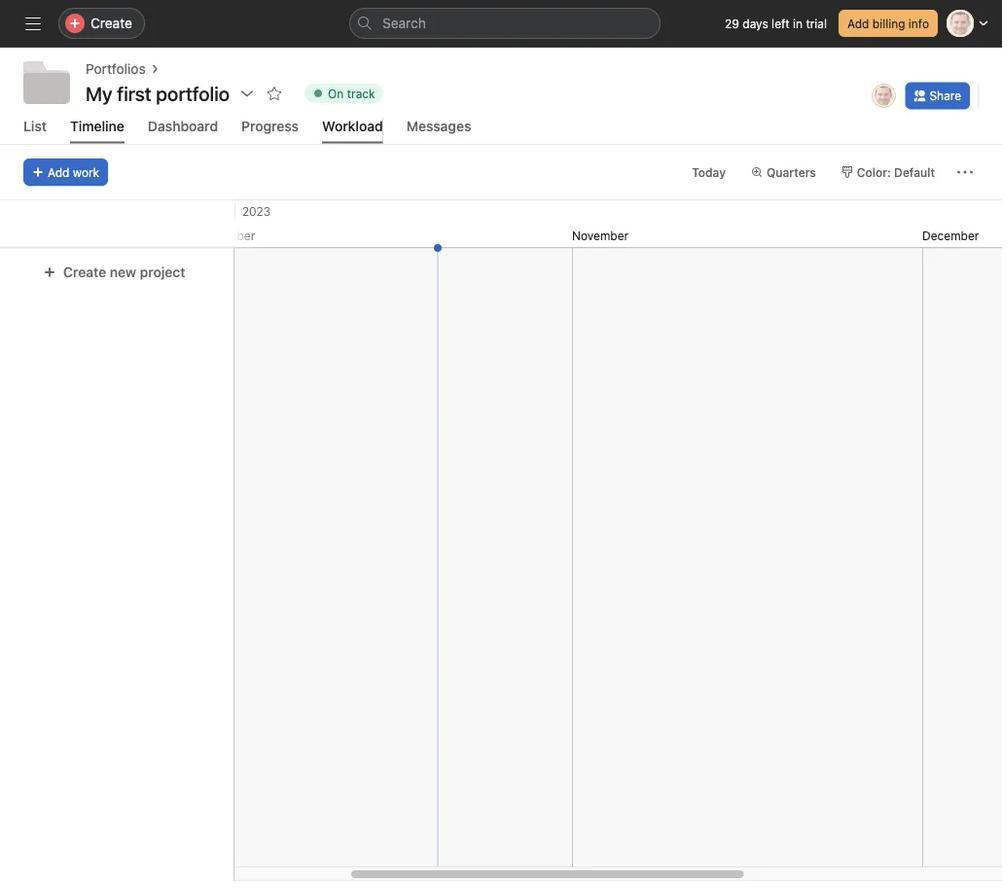 Task type: describe. For each thing, give the bounding box(es) containing it.
workload link
[[322, 118, 383, 144]]

in
[[793, 17, 803, 30]]

add to starred image
[[267, 86, 282, 101]]

29
[[725, 17, 740, 30]]

work
[[73, 165, 99, 179]]

progress
[[242, 118, 299, 134]]

october
[[210, 229, 255, 242]]

today button
[[684, 158, 735, 186]]

create new project
[[63, 264, 185, 280]]

portfolios link
[[86, 58, 146, 80]]

my first portfolio
[[86, 82, 230, 105]]

share
[[930, 89, 962, 103]]

new
[[110, 264, 136, 280]]

december
[[923, 229, 980, 242]]

create new project button
[[31, 255, 198, 290]]

create for create
[[91, 15, 132, 31]]

timeline link
[[70, 118, 125, 144]]

quarters button
[[743, 158, 825, 186]]

search button
[[349, 8, 661, 39]]

add work
[[48, 165, 99, 179]]

color:
[[857, 165, 891, 179]]

portfolios
[[86, 61, 146, 77]]

search list box
[[349, 8, 661, 39]]

create for create new project
[[63, 264, 106, 280]]

on track button
[[296, 80, 392, 107]]

workload
[[322, 118, 383, 134]]

more actions image
[[958, 164, 973, 180]]

project
[[140, 264, 185, 280]]

timeline
[[70, 118, 125, 134]]



Task type: vqa. For each thing, say whether or not it's contained in the screenshot.
PROGRESS Link
yes



Task type: locate. For each thing, give the bounding box(es) containing it.
left
[[772, 17, 790, 30]]

my
[[86, 82, 113, 105]]

on
[[328, 87, 344, 100]]

search
[[383, 15, 426, 31]]

show options image
[[240, 86, 255, 101]]

add billing info button
[[839, 10, 938, 37]]

0 vertical spatial create
[[91, 15, 132, 31]]

add left work
[[48, 165, 70, 179]]

days
[[743, 17, 769, 30]]

today
[[692, 165, 726, 179]]

list
[[23, 118, 47, 134]]

create button
[[58, 8, 145, 39]]

share button
[[906, 82, 971, 109]]

color: default
[[857, 165, 935, 179]]

list link
[[23, 118, 47, 144]]

add work button
[[23, 158, 108, 186]]

trial
[[806, 17, 827, 30]]

add billing info
[[848, 17, 930, 30]]

dashboard link
[[148, 118, 218, 144]]

quarters
[[767, 165, 817, 179]]

november
[[572, 229, 629, 242]]

create up portfolios
[[91, 15, 132, 31]]

progress link
[[242, 118, 299, 144]]

first portfolio
[[117, 82, 230, 105]]

info
[[909, 17, 930, 30]]

29 days left in trial
[[725, 17, 827, 30]]

1 vertical spatial create
[[63, 264, 106, 280]]

create inside popup button
[[91, 15, 132, 31]]

messages link
[[407, 118, 472, 144]]

add for add billing info
[[848, 17, 870, 30]]

tt
[[877, 89, 892, 103]]

default
[[895, 165, 935, 179]]

2023
[[242, 204, 271, 218]]

0 vertical spatial add
[[848, 17, 870, 30]]

add inside add work button
[[48, 165, 70, 179]]

messages
[[407, 118, 472, 134]]

track
[[347, 87, 375, 100]]

expand sidebar image
[[25, 16, 41, 31]]

create
[[91, 15, 132, 31], [63, 264, 106, 280]]

add left 'billing'
[[848, 17, 870, 30]]

add for add work
[[48, 165, 70, 179]]

0 horizontal spatial add
[[48, 165, 70, 179]]

1 horizontal spatial add
[[848, 17, 870, 30]]

add
[[848, 17, 870, 30], [48, 165, 70, 179]]

create inside 'button'
[[63, 264, 106, 280]]

create left new
[[63, 264, 106, 280]]

1 vertical spatial add
[[48, 165, 70, 179]]

on track
[[328, 87, 375, 100]]

billing
[[873, 17, 906, 30]]

color: default button
[[833, 158, 944, 186]]

dashboard
[[148, 118, 218, 134]]

add inside add billing info button
[[848, 17, 870, 30]]



